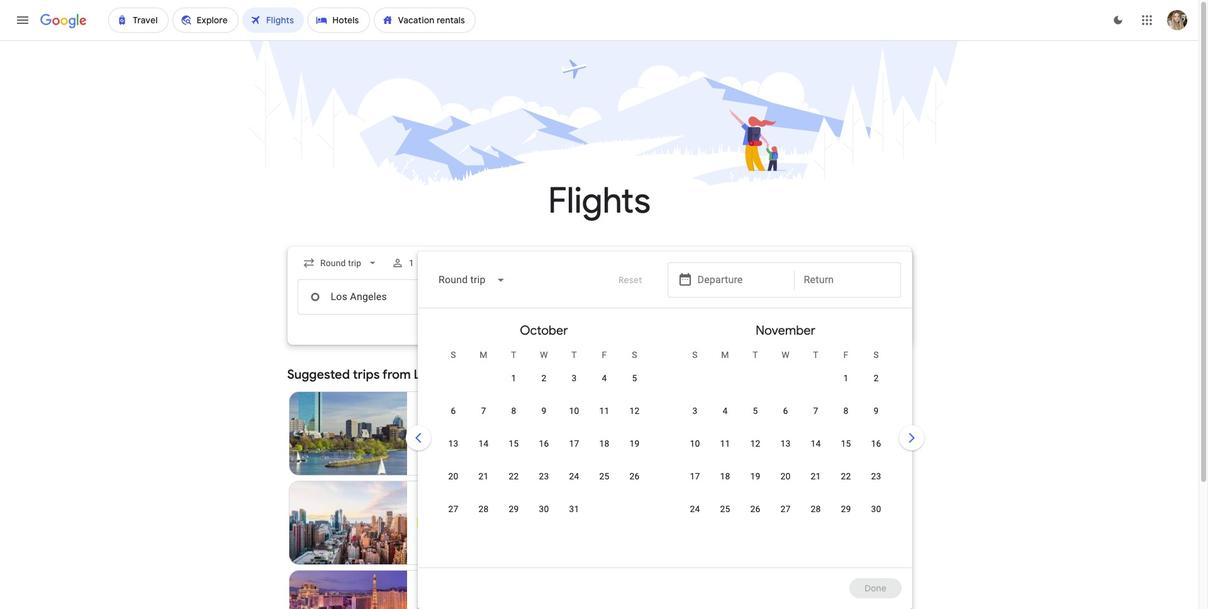 Task type: locate. For each thing, give the bounding box(es) containing it.
1 vertical spatial 11
[[720, 439, 731, 449]]

1 13 from the left
[[448, 439, 459, 449]]

19 right fri, oct 18 element
[[630, 439, 640, 449]]

2 7 from the left
[[814, 406, 819, 416]]

row containing 27
[[438, 497, 589, 533]]

5 inside "november" row group
[[753, 406, 758, 416]]

7 inside "november" row group
[[814, 406, 819, 416]]

18 inside october row group
[[600, 439, 610, 449]]

thu, nov 7 element
[[814, 405, 819, 417]]

8 left wed, oct 9 element
[[511, 406, 516, 416]]

1 inside suggested trips from los angeles region
[[433, 429, 438, 439]]

6
[[451, 406, 456, 416], [783, 406, 788, 416], [465, 429, 470, 439]]

1 2 button from the left
[[529, 372, 559, 402]]

21
[[479, 471, 489, 482], [811, 471, 821, 482]]

row containing 13
[[438, 432, 650, 468]]

1 30 button from the left
[[529, 503, 559, 533]]

2 return text field from the top
[[804, 280, 891, 314]]

0 horizontal spatial 23 button
[[529, 470, 559, 500]]

21 inside october row group
[[479, 471, 489, 482]]

15 left sat, nov 16 element
[[841, 439, 851, 449]]

sat, nov 30 element
[[871, 503, 882, 516]]

30 right tue, oct 29 element on the left
[[539, 504, 549, 514]]

2 inside "november" row group
[[874, 373, 879, 383]]

m
[[480, 350, 488, 360], [722, 350, 729, 360]]

6 right boston
[[451, 406, 456, 416]]

2 14 from the left
[[811, 439, 821, 449]]

0 horizontal spatial 30 button
[[529, 503, 559, 533]]

11 inside "november" row group
[[720, 439, 731, 449]]

24 inside october row group
[[569, 471, 579, 482]]

10 left fri, oct 11 element
[[569, 406, 579, 416]]

24 button up 31
[[559, 470, 589, 500]]

19 for tue, nov 19 element
[[751, 471, 761, 482]]

3 left mon, nov 4 element
[[693, 406, 698, 416]]

10 button up sun, nov 17 element
[[680, 437, 710, 468]]

s
[[451, 350, 456, 360], [632, 350, 637, 360], [693, 350, 698, 360], [874, 350, 879, 360]]

2 22 button from the left
[[831, 470, 861, 500]]

0 horizontal spatial 27 button
[[438, 503, 469, 533]]

1 horizontal spatial 5
[[753, 406, 758, 416]]

5 inside october row group
[[632, 373, 637, 383]]

27
[[448, 504, 459, 514], [781, 504, 791, 514]]

0 vertical spatial 25
[[600, 471, 610, 482]]

0 vertical spatial 26
[[630, 471, 640, 482]]

2 s from the left
[[632, 350, 637, 360]]

21 inside "november" row group
[[811, 471, 821, 482]]

9
[[542, 406, 547, 416], [874, 406, 879, 416]]

1 horizontal spatial 29 button
[[831, 503, 861, 533]]

30 button inside "november" row group
[[861, 503, 892, 533]]

2 horizontal spatial 6
[[783, 406, 788, 416]]

6 button
[[438, 405, 469, 435], [771, 405, 801, 435]]

15 button up the fri, nov 22 element
[[831, 437, 861, 468]]

13 button up "wed, nov 20" element
[[771, 437, 801, 468]]

sun, nov 10 element
[[690, 437, 700, 450]]

3 button
[[559, 372, 589, 402], [680, 405, 710, 435]]

2 30 button from the left
[[861, 503, 892, 533]]

1 horizontal spatial 30
[[871, 504, 882, 514]]

5 button up sat, oct 12 element
[[620, 372, 650, 402]]

2 right fri, nov 1 element
[[874, 373, 879, 383]]

s up sun, nov 3 element
[[693, 350, 698, 360]]

2 28 button from the left
[[801, 503, 831, 533]]

16 for sat, nov 16 element
[[871, 439, 882, 449]]

2 28 from the left
[[811, 504, 821, 514]]

1 horizontal spatial 12
[[751, 439, 761, 449]]

28 left tue, oct 29 element on the left
[[479, 504, 489, 514]]

18 button
[[589, 437, 620, 468], [710, 470, 741, 500]]

15 button
[[499, 437, 529, 468], [831, 437, 861, 468]]

thu, oct 3 element
[[572, 372, 577, 385]]

12 button up tue, nov 19 element
[[741, 437, 771, 468]]

sun, oct 20 element
[[448, 470, 459, 483]]

17 button
[[559, 437, 589, 468], [680, 470, 710, 500]]

2 15 from the left
[[841, 439, 851, 449]]

2 21 button from the left
[[801, 470, 831, 500]]

2 9 button from the left
[[861, 405, 892, 435]]

1 horizontal spatial 1 button
[[831, 372, 861, 402]]

1 vertical spatial 4 button
[[710, 405, 741, 435]]

1 horizontal spatial 19 button
[[741, 470, 771, 500]]

spirit image down the feb
[[417, 518, 428, 528]]

1 8 from the left
[[511, 406, 516, 416]]

1 horizontal spatial 4
[[723, 406, 728, 416]]

1 horizontal spatial 20 button
[[771, 470, 801, 500]]

wed, oct 23 element
[[539, 470, 549, 483]]

1 horizontal spatial 6
[[465, 429, 470, 439]]

13 left thu, nov 14 element
[[781, 439, 791, 449]]

17
[[569, 439, 579, 449], [690, 471, 700, 482]]

29 right "mon, oct 28" element
[[509, 504, 519, 514]]

8
[[511, 406, 516, 416], [844, 406, 849, 416]]

0 horizontal spatial 29
[[509, 504, 519, 514]]

21 right sun, oct 20 element
[[479, 471, 489, 482]]

1 23 button from the left
[[529, 470, 559, 500]]

6 inside suggested trips from los angeles region
[[465, 429, 470, 439]]

w inside "november" row group
[[782, 350, 790, 360]]

19 button
[[620, 437, 650, 468], [741, 470, 771, 500]]

1 vertical spatial 12 button
[[741, 437, 771, 468]]

thu, nov 21 element
[[811, 470, 821, 483]]

2 1 button from the left
[[831, 372, 861, 402]]

f up fri, oct 4 element
[[602, 350, 607, 360]]

1 vertical spatial 5
[[753, 406, 758, 416]]

thu, oct 24 element
[[569, 470, 579, 483]]

11 button
[[589, 405, 620, 435], [710, 437, 741, 468]]

0 vertical spatial 4 button
[[589, 372, 620, 402]]

f
[[602, 350, 607, 360], [844, 350, 849, 360]]

19 for sat, oct 19 element
[[630, 439, 640, 449]]

1 28 button from the left
[[469, 503, 499, 533]]

14 inside "november" row group
[[811, 439, 821, 449]]

12 inside october row group
[[630, 406, 640, 416]]

1 horizontal spatial 12 button
[[741, 437, 771, 468]]

2 6 button from the left
[[771, 405, 801, 435]]

0 horizontal spatial 9
[[542, 406, 547, 416]]

2 29 button from the left
[[831, 503, 861, 533]]

1 7 from the left
[[481, 406, 486, 416]]

27 right new
[[448, 504, 459, 514]]

fri, nov 15 element
[[841, 437, 851, 450]]

1 horizontal spatial 21
[[811, 471, 821, 482]]

11 for fri, oct 11 element
[[600, 406, 610, 416]]

12 inside "november" row group
[[751, 439, 761, 449]]

m inside row group
[[722, 350, 729, 360]]

26 button
[[620, 470, 650, 500], [741, 503, 771, 533]]

5 right mon, nov 4 element
[[753, 406, 758, 416]]

w for november
[[782, 350, 790, 360]]

4 button up the mon, nov 11 element
[[710, 405, 741, 435]]

9 right tue, oct 8 element
[[542, 406, 547, 416]]

22
[[509, 471, 519, 482], [841, 471, 851, 482]]

1 button up tue, oct 8 element
[[499, 372, 529, 402]]

16 button up sat, nov 23 'element'
[[861, 437, 892, 468]]

1 22 from the left
[[509, 471, 519, 482]]

27 inside october row group
[[448, 504, 459, 514]]

11
[[600, 406, 610, 416], [720, 439, 731, 449]]

m for october
[[480, 350, 488, 360]]

7 inside october row group
[[481, 406, 486, 416]]

1 vertical spatial 18
[[720, 471, 731, 482]]

spirit image
[[417, 429, 428, 439], [417, 518, 428, 528]]

13 inside october row group
[[448, 439, 459, 449]]

1 horizontal spatial 14 button
[[801, 437, 831, 468]]

17 left fri, oct 18 element
[[569, 439, 579, 449]]

0 vertical spatial 17
[[569, 439, 579, 449]]

2 22 from the left
[[841, 471, 851, 482]]

2 for november
[[874, 373, 879, 383]]

9 for the sat, nov 9 element
[[874, 406, 879, 416]]

25 for mon, nov 25 element
[[720, 504, 731, 514]]

17 inside october row group
[[569, 439, 579, 449]]

next image
[[897, 423, 927, 453]]

1 horizontal spatial 28 button
[[801, 503, 831, 533]]

24 for thu, oct 24 element
[[569, 471, 579, 482]]

24 left mon, nov 25 element
[[690, 504, 700, 514]]

8 button up tue, oct 15 element
[[499, 405, 529, 435]]

6 hr 34 min
[[465, 429, 511, 439]]

14 right wed, nov 13 element
[[811, 439, 821, 449]]

9 button up sat, nov 16 element
[[861, 405, 892, 435]]

1 16 from the left
[[539, 439, 549, 449]]

21 button up thu, nov 28 element on the right bottom of page
[[801, 470, 831, 500]]

2 20 from the left
[[781, 471, 791, 482]]

1 horizontal spatial 30 button
[[861, 503, 892, 533]]

18 for mon, nov 18 element
[[720, 471, 731, 482]]

1 horizontal spatial 23
[[871, 471, 882, 482]]

0 horizontal spatial 28 button
[[469, 503, 499, 533]]

1 horizontal spatial 18
[[720, 471, 731, 482]]

1 7 button from the left
[[469, 405, 499, 435]]

8 inside october row group
[[511, 406, 516, 416]]

row containing 17
[[680, 465, 892, 500]]

17 inside "november" row group
[[690, 471, 700, 482]]

14
[[479, 439, 489, 449], [811, 439, 821, 449]]

thu, oct 10 element
[[569, 405, 579, 417]]

1 horizontal spatial 23 button
[[861, 470, 892, 500]]

22 left wed, oct 23 'element'
[[509, 471, 519, 482]]

1 horizontal spatial explore
[[812, 369, 843, 381]]

3 for the thu, oct 3 element
[[572, 373, 577, 383]]

mon, oct 21 element
[[479, 470, 489, 483]]

2 button
[[529, 372, 559, 402], [861, 372, 892, 402]]

21 left the fri, nov 22 element
[[811, 471, 821, 482]]

0 horizontal spatial 12 button
[[620, 405, 650, 435]]

22 button
[[499, 470, 529, 500], [831, 470, 861, 500]]

tue, nov 12 element
[[751, 437, 761, 450]]

28 inside october row group
[[479, 504, 489, 514]]

2 2 button from the left
[[861, 372, 892, 402]]

2 23 from the left
[[871, 471, 882, 482]]

8 button
[[499, 405, 529, 435], [831, 405, 861, 435]]

fri, oct 25 element
[[600, 470, 610, 483]]

4 inside 'row'
[[723, 406, 728, 416]]

16 right fri, nov 15 element
[[871, 439, 882, 449]]

12 button up sat, oct 19 element
[[620, 405, 650, 435]]

29 button
[[499, 503, 529, 533], [831, 503, 861, 533]]

1 button for november
[[831, 372, 861, 402]]

2 23 button from the left
[[861, 470, 892, 500]]

9 inside october row group
[[542, 406, 547, 416]]

14 button up thu, nov 21 element
[[801, 437, 831, 468]]

row
[[499, 361, 650, 402], [831, 361, 892, 402], [438, 399, 650, 435], [680, 399, 892, 435], [438, 432, 650, 468], [680, 432, 892, 468], [438, 465, 650, 500], [680, 465, 892, 500], [438, 497, 589, 533], [680, 497, 892, 533]]

0 horizontal spatial 22
[[509, 471, 519, 482]]

from
[[383, 367, 411, 383]]

11 right thu, oct 10 element at the bottom left
[[600, 406, 610, 416]]

0 horizontal spatial 13
[[448, 439, 459, 449]]

sun, nov 3 element
[[693, 405, 698, 417]]

1 1 button from the left
[[499, 372, 529, 402]]

3 t from the left
[[753, 350, 758, 360]]

explore destinations
[[812, 369, 897, 381]]

30 inside "november" row group
[[871, 504, 882, 514]]

26 inside "november" row group
[[751, 504, 761, 514]]

19 button up sat, oct 26 element
[[620, 437, 650, 468]]

1 15 button from the left
[[499, 437, 529, 468]]

2 16 button from the left
[[861, 437, 892, 468]]

26 for sat, oct 26 element
[[630, 471, 640, 482]]

wed, oct 9 element
[[542, 405, 547, 417]]

1 14 button from the left
[[469, 437, 499, 468]]

11 right 'sun, nov 10' element
[[720, 439, 731, 449]]

6 for 6 hr 34 min
[[465, 429, 470, 439]]

1 for fri, nov 1 element
[[844, 373, 849, 383]]

york
[[441, 492, 462, 504]]

1 inside "november" row group
[[844, 373, 849, 383]]

0 horizontal spatial 9 button
[[529, 405, 559, 435]]

29 inside october row group
[[509, 504, 519, 514]]

2 8 from the left
[[844, 406, 849, 416]]

0 vertical spatial 11
[[600, 406, 610, 416]]

29
[[509, 504, 519, 514], [841, 504, 851, 514]]

6 inside october row group
[[451, 406, 456, 416]]

0 horizontal spatial 20
[[448, 471, 459, 482]]

sat, nov 9 element
[[874, 405, 879, 417]]

1 28 from the left
[[479, 504, 489, 514]]

13 inside "november" row group
[[781, 439, 791, 449]]

1 vertical spatial 25 button
[[710, 503, 741, 533]]

3 inside 'row'
[[693, 406, 698, 416]]

thu, nov 28 element
[[811, 503, 821, 516]]

9 right fri, nov 8 element
[[874, 406, 879, 416]]

0 horizontal spatial 25
[[600, 471, 610, 482]]

11 button up mon, nov 18 element
[[710, 437, 741, 468]]

1 horizontal spatial 22 button
[[831, 470, 861, 500]]

1 horizontal spatial 9 button
[[861, 405, 892, 435]]

26
[[630, 471, 640, 482], [751, 504, 761, 514]]

3 left fri, oct 4 element
[[572, 373, 577, 383]]

10 left the mon, nov 11 element
[[690, 439, 700, 449]]

26 button right fri, oct 25 element at bottom
[[620, 470, 650, 500]]

explore
[[593, 338, 624, 349], [812, 369, 843, 381]]

1 14 from the left
[[479, 439, 489, 449]]

10 button
[[559, 405, 589, 435], [680, 437, 710, 468]]

29 button left sat, nov 30 'element'
[[831, 503, 861, 533]]

25 right thu, oct 24 element
[[600, 471, 610, 482]]

27 inside "november" row group
[[781, 504, 791, 514]]

2 button up wed, oct 9 element
[[529, 372, 559, 402]]

1 vertical spatial spirit image
[[417, 518, 428, 528]]

4 for fri, oct 4 element
[[602, 373, 607, 383]]

november
[[756, 323, 816, 339]]

3
[[572, 373, 577, 383], [693, 406, 698, 416]]

0 horizontal spatial 4
[[602, 373, 607, 383]]

21 for mon, oct 21 element
[[479, 471, 489, 482]]

17 button up the sun, nov 24 element in the right of the page
[[680, 470, 710, 500]]

12 button inside "november" row group
[[741, 437, 771, 468]]

wed, nov 27 element
[[781, 503, 791, 516]]

1 horizontal spatial 11
[[720, 439, 731, 449]]

29 inside "november" row group
[[841, 504, 851, 514]]

15
[[509, 439, 519, 449], [841, 439, 851, 449]]

2 29 from the left
[[841, 504, 851, 514]]

23 button up sat, nov 30 'element'
[[861, 470, 892, 500]]

4 right the thu, oct 3 element
[[602, 373, 607, 383]]

1 horizontal spatial 15
[[841, 439, 851, 449]]

16
[[539, 439, 549, 449], [871, 439, 882, 449]]

5 button up the tue, nov 12 element
[[741, 405, 771, 435]]

1 horizontal spatial 2 button
[[861, 372, 892, 402]]

2 m from the left
[[722, 350, 729, 360]]

2 w from the left
[[782, 350, 790, 360]]

20 for "wed, nov 20" element
[[781, 471, 791, 482]]

jan 25 – 31
[[417, 595, 465, 605]]

9 for wed, oct 9 element
[[542, 406, 547, 416]]

4 for mon, nov 4 element
[[723, 406, 728, 416]]

None field
[[297, 252, 384, 274], [428, 265, 516, 295], [297, 252, 384, 274], [428, 265, 516, 295]]

1 horizontal spatial 14
[[811, 439, 821, 449]]

14 for mon, oct 14 element on the left bottom
[[479, 439, 489, 449]]

23 button up 'wed, oct 30' element in the left bottom of the page
[[529, 470, 559, 500]]

0 vertical spatial 3
[[572, 373, 577, 383]]

11 inside october row group
[[600, 406, 610, 416]]

13
[[448, 439, 459, 449], [781, 439, 791, 449]]

21 button
[[469, 470, 499, 500], [801, 470, 831, 500]]

30 button
[[529, 503, 559, 533], [861, 503, 892, 533]]

15 inside "november" row group
[[841, 439, 851, 449]]

27 button right the feb
[[438, 503, 469, 533]]

0 horizontal spatial 22 button
[[499, 470, 529, 500]]

explore inside suggested trips from los angeles region
[[812, 369, 843, 381]]

1 22 button from the left
[[499, 470, 529, 500]]

12 right fri, oct 11 element
[[630, 406, 640, 416]]

1 27 from the left
[[448, 504, 459, 514]]

13 for sun, oct 13 element
[[448, 439, 459, 449]]

20 button
[[438, 470, 469, 500], [771, 470, 801, 500]]

2 2 from the left
[[874, 373, 879, 383]]

28 button
[[469, 503, 499, 533], [801, 503, 831, 533]]

2 9 from the left
[[874, 406, 879, 416]]

1 horizontal spatial 27
[[781, 504, 791, 514]]

0 horizontal spatial w
[[540, 350, 548, 360]]

1 horizontal spatial 25 button
[[710, 503, 741, 533]]

16 button
[[529, 437, 559, 468], [861, 437, 892, 468]]

Return text field
[[804, 263, 891, 297], [804, 280, 891, 314]]

28 button left tue, oct 29 element on the left
[[469, 503, 499, 533]]

0 horizontal spatial 10 button
[[559, 405, 589, 435]]

s up angeles
[[451, 350, 456, 360]]

fri, oct 11 element
[[600, 405, 610, 417]]

f inside october row group
[[602, 350, 607, 360]]

1 16 button from the left
[[529, 437, 559, 468]]

14 inside october row group
[[479, 439, 489, 449]]

10 inside "november" row group
[[690, 439, 700, 449]]

1 vertical spatial 19 button
[[741, 470, 771, 500]]

0 vertical spatial 24
[[569, 471, 579, 482]]

23
[[539, 471, 549, 482], [871, 471, 882, 482]]

0 vertical spatial 18 button
[[589, 437, 620, 468]]

0 horizontal spatial 1 button
[[499, 372, 529, 402]]

s up destinations
[[874, 350, 879, 360]]

25
[[600, 471, 610, 482], [720, 504, 731, 514]]

0 horizontal spatial 30
[[539, 504, 549, 514]]

13 down 6 – 14
[[448, 439, 459, 449]]

2 13 from the left
[[781, 439, 791, 449]]

6 – 14
[[437, 416, 462, 426]]

12
[[630, 406, 640, 416], [751, 439, 761, 449]]

2 inside october row group
[[542, 373, 547, 383]]

w inside october row group
[[540, 350, 548, 360]]

1 horizontal spatial 22
[[841, 471, 851, 482]]

tue, oct 29 element
[[509, 503, 519, 516]]

12 right the mon, nov 11 element
[[751, 439, 761, 449]]

0 horizontal spatial 19
[[630, 439, 640, 449]]

15 inside october row group
[[509, 439, 519, 449]]

26 for tue, nov 26 element at bottom right
[[751, 504, 761, 514]]

1 horizontal spatial 21 button
[[801, 470, 831, 500]]

suggested
[[287, 367, 350, 383]]

m up mon, nov 4 element
[[722, 350, 729, 360]]

30 button right tue, oct 29 element on the left
[[529, 503, 559, 533]]

25 inside "november" row group
[[720, 504, 731, 514]]

1 15 from the left
[[509, 439, 519, 449]]

18 inside "november" row group
[[720, 471, 731, 482]]

0 vertical spatial 12 button
[[620, 405, 650, 435]]

9 button
[[529, 405, 559, 435], [861, 405, 892, 435]]

22 for the fri, nov 22 element
[[841, 471, 851, 482]]

1 horizontal spatial 2
[[874, 373, 879, 383]]

w up the wed, oct 2 element
[[540, 350, 548, 360]]

20 button up the sun, oct 27 element at the bottom left of page
[[438, 470, 469, 500]]

0 vertical spatial 24 button
[[559, 470, 589, 500]]

1 inside october row group
[[511, 373, 516, 383]]

20 inside october row group
[[448, 471, 459, 482]]

22 button up tue, oct 29 element on the left
[[499, 470, 529, 500]]

23 inside "november" row group
[[871, 471, 882, 482]]

0 vertical spatial spirit image
[[417, 429, 428, 439]]

8 inside "november" row group
[[844, 406, 849, 416]]

11 button up fri, oct 18 element
[[589, 405, 620, 435]]

30 inside october row group
[[539, 504, 549, 514]]

22 for the tue, oct 22 element
[[509, 471, 519, 482]]

0 horizontal spatial 16
[[539, 439, 549, 449]]

0 vertical spatial 11 button
[[589, 405, 620, 435]]

25 inside october row group
[[600, 471, 610, 482]]

16 button up wed, oct 23 'element'
[[529, 437, 559, 468]]

0 horizontal spatial 14
[[479, 439, 489, 449]]

1 horizontal spatial 24
[[690, 504, 700, 514]]

2 21 from the left
[[811, 471, 821, 482]]

flights
[[548, 179, 651, 223]]

2 30 from the left
[[871, 504, 882, 514]]

4 inside october row group
[[602, 373, 607, 383]]

explore destinations button
[[797, 365, 912, 385]]

2 t from the left
[[572, 350, 577, 360]]

27 left thu, nov 28 element on the right bottom of page
[[781, 504, 791, 514]]

4 button
[[589, 372, 620, 402], [710, 405, 741, 435]]

4 button up fri, oct 11 element
[[589, 372, 620, 402]]

1 horizontal spatial m
[[722, 350, 729, 360]]

19 button up tue, nov 26 element at bottom right
[[741, 470, 771, 500]]

2 f from the left
[[844, 350, 849, 360]]

25 right the sun, nov 24 element in the right of the page
[[720, 504, 731, 514]]

17 for the thu, oct 17 element at left bottom
[[569, 439, 579, 449]]

1 29 from the left
[[509, 504, 519, 514]]

0 horizontal spatial 17
[[569, 439, 579, 449]]

t
[[511, 350, 517, 360], [572, 350, 577, 360], [753, 350, 758, 360], [813, 350, 819, 360]]

1 30 from the left
[[539, 504, 549, 514]]

grid
[[423, 313, 907, 575]]

7 button
[[469, 405, 499, 435], [801, 405, 831, 435]]

f inside "november" row group
[[844, 350, 849, 360]]

1
[[409, 258, 414, 268], [511, 373, 516, 383], [844, 373, 849, 383], [433, 429, 438, 439]]

grid containing october
[[423, 313, 907, 575]]

13 button
[[438, 437, 469, 468], [771, 437, 801, 468]]

2 20 button from the left
[[771, 470, 801, 500]]

m inside october row group
[[480, 350, 488, 360]]

30
[[539, 504, 549, 514], [871, 504, 882, 514]]

1 horizontal spatial 7
[[814, 406, 819, 416]]

5
[[632, 373, 637, 383], [753, 406, 758, 416]]

tue, nov 19 element
[[751, 470, 761, 483]]

22 inside october row group
[[509, 471, 519, 482]]

26 inside october row group
[[630, 471, 640, 482]]

None text field
[[297, 279, 475, 315]]

1 vertical spatial 3
[[693, 406, 698, 416]]

sun, nov 17 element
[[690, 470, 700, 483]]

20 inside "november" row group
[[781, 471, 791, 482]]

explore up fri, oct 4 element
[[593, 338, 624, 349]]

2
[[542, 373, 547, 383], [874, 373, 879, 383]]

1 horizontal spatial 19
[[751, 471, 761, 482]]

12 for the tue, nov 12 element
[[751, 439, 761, 449]]

w
[[540, 350, 548, 360], [782, 350, 790, 360]]

spirit image down may
[[417, 429, 428, 439]]

13 button up sun, oct 20 element
[[438, 437, 469, 468]]

20 up york
[[448, 471, 459, 482]]

23 inside october row group
[[539, 471, 549, 482]]

1 stop
[[433, 429, 458, 439]]

1 horizontal spatial 29
[[841, 504, 851, 514]]

0 horizontal spatial 21 button
[[469, 470, 499, 500]]

23 for wed, oct 23 'element'
[[539, 471, 549, 482]]

25 button
[[589, 470, 620, 500], [710, 503, 741, 533]]

20
[[448, 471, 459, 482], [781, 471, 791, 482]]

16 inside october row group
[[539, 439, 549, 449]]

1 2 from the left
[[542, 373, 547, 383]]

f up explore destinations
[[844, 350, 849, 360]]

1 horizontal spatial 13 button
[[771, 437, 801, 468]]

24 button
[[559, 470, 589, 500], [680, 503, 710, 533]]

5 right fri, oct 4 element
[[632, 373, 637, 383]]

0 horizontal spatial 27
[[448, 504, 459, 514]]

18
[[600, 439, 610, 449], [720, 471, 731, 482]]

7 right wed, nov 6 element
[[814, 406, 819, 416]]

0 horizontal spatial 20 button
[[438, 470, 469, 500]]

17 left mon, nov 18 element
[[690, 471, 700, 482]]

1 27 button from the left
[[438, 503, 469, 533]]

24 inside "november" row group
[[690, 504, 700, 514]]

1 – 7
[[435, 505, 454, 516]]

m up angeles
[[480, 350, 488, 360]]

9 button up the wed, oct 16 element on the bottom left of the page
[[529, 405, 559, 435]]

5 button
[[620, 372, 650, 402], [741, 405, 771, 435]]

mon, nov 18 element
[[720, 470, 731, 483]]

22 inside "november" row group
[[841, 471, 851, 482]]

4 right sun, nov 3 element
[[723, 406, 728, 416]]

10 button up the thu, oct 17 element at left bottom
[[559, 405, 589, 435]]

7 up 6 hr 34 min
[[481, 406, 486, 416]]

row containing 3
[[680, 399, 892, 435]]

14 button up mon, oct 21 element
[[469, 437, 499, 468]]

18 right sun, nov 17 element
[[720, 471, 731, 482]]

1 vertical spatial 26
[[751, 504, 761, 514]]

0 horizontal spatial 7
[[481, 406, 486, 416]]

1 9 from the left
[[542, 406, 547, 416]]

0 vertical spatial 5 button
[[620, 372, 650, 402]]

28 right the wed, nov 27 element
[[811, 504, 821, 514]]

3 button up 'sun, nov 10' element
[[680, 405, 710, 435]]

0 horizontal spatial 14 button
[[469, 437, 499, 468]]

27 button
[[438, 503, 469, 533], [771, 503, 801, 533]]

explore inside flight search field
[[593, 338, 624, 349]]

s up sat, oct 5 "element"
[[632, 350, 637, 360]]

2 27 from the left
[[781, 504, 791, 514]]

4 s from the left
[[874, 350, 879, 360]]

1 button
[[499, 372, 529, 402], [831, 372, 861, 402]]

explore left fri, nov 1 element
[[812, 369, 843, 381]]

1 vertical spatial 24 button
[[680, 503, 710, 533]]

28 for thu, nov 28 element on the right bottom of page
[[811, 504, 821, 514]]

1 6 button from the left
[[438, 405, 469, 435]]

w down november
[[782, 350, 790, 360]]

10 inside october row group
[[569, 406, 579, 416]]

1 f from the left
[[602, 350, 607, 360]]

20 right tue, nov 19 element
[[781, 471, 791, 482]]

28 for "mon, oct 28" element
[[479, 504, 489, 514]]

10 for 'sun, nov 10' element
[[690, 439, 700, 449]]

25 – 31
[[435, 595, 465, 605]]

1 21 from the left
[[479, 471, 489, 482]]

1 button up fri, nov 8 element
[[831, 372, 861, 402]]

change appearance image
[[1103, 5, 1134, 35]]

16 inside "november" row group
[[871, 439, 882, 449]]

3 inside october row group
[[572, 373, 577, 383]]

23 button
[[529, 470, 559, 500], [861, 470, 892, 500]]

fri, nov 8 element
[[844, 405, 849, 417]]

1 horizontal spatial 11 button
[[710, 437, 741, 468]]

0 vertical spatial 18
[[600, 439, 610, 449]]

1 20 from the left
[[448, 471, 459, 482]]

12 button inside october row group
[[620, 405, 650, 435]]

13 for wed, nov 13 element
[[781, 439, 791, 449]]

14 button
[[469, 437, 499, 468], [801, 437, 831, 468]]

19 inside "november" row group
[[751, 471, 761, 482]]

0 vertical spatial 25 button
[[589, 470, 620, 500]]

explore for explore
[[593, 338, 624, 349]]

fri, oct 18 element
[[600, 437, 610, 450]]

7
[[481, 406, 486, 416], [814, 406, 819, 416]]

spirit image
[[417, 607, 428, 609]]

1 for 1 stop
[[433, 429, 438, 439]]

19 inside october row group
[[630, 439, 640, 449]]

mon, oct 7 element
[[481, 405, 486, 417]]

2 16 from the left
[[871, 439, 882, 449]]

1 23 from the left
[[539, 471, 549, 482]]

28
[[479, 504, 489, 514], [811, 504, 821, 514]]

9 inside "november" row group
[[874, 406, 879, 416]]

1 vertical spatial 4
[[723, 406, 728, 416]]

26 button right mon, nov 25 element
[[741, 503, 771, 533]]

21 button up "mon, oct 28" element
[[469, 470, 499, 500]]

1 horizontal spatial 16 button
[[861, 437, 892, 468]]

5 for sat, oct 5 "element"
[[632, 373, 637, 383]]

28 inside "november" row group
[[811, 504, 821, 514]]

12 button
[[620, 405, 650, 435], [741, 437, 771, 468]]

sat, oct 5 element
[[632, 372, 637, 385]]

1 w from the left
[[540, 350, 548, 360]]

tue, oct 15 element
[[509, 437, 519, 450]]

19
[[630, 439, 640, 449], [751, 471, 761, 482]]

1 m from the left
[[480, 350, 488, 360]]

0 horizontal spatial 3 button
[[559, 372, 589, 402]]

2 button up the sat, nov 9 element
[[861, 372, 892, 402]]

24
[[569, 471, 579, 482], [690, 504, 700, 514]]

previous image
[[403, 423, 433, 453]]

6 left hr
[[465, 429, 470, 439]]

10
[[569, 406, 579, 416], [690, 439, 700, 449]]

20 button up the wed, nov 27 element
[[771, 470, 801, 500]]

6 inside "november" row group
[[783, 406, 788, 416]]

23 for sat, nov 23 'element'
[[871, 471, 882, 482]]

fri, nov 29 element
[[841, 503, 851, 516]]

Departure text field
[[698, 263, 785, 297]]

19 right mon, nov 18 element
[[751, 471, 761, 482]]



Task type: describe. For each thing, give the bounding box(es) containing it.
thu, oct 31 element
[[569, 503, 579, 516]]

0 vertical spatial 19 button
[[620, 437, 650, 468]]

mon, nov 11 element
[[720, 437, 731, 450]]

sat, nov 23 element
[[871, 470, 882, 483]]

1 20 button from the left
[[438, 470, 469, 500]]

new
[[417, 492, 439, 504]]

15 for fri, nov 15 element
[[841, 439, 851, 449]]

6 for sun, oct 6 element at the left of the page
[[451, 406, 456, 416]]

1 return text field from the top
[[804, 263, 891, 297]]

f for november
[[844, 350, 849, 360]]

suggested trips from los angeles region
[[287, 360, 912, 609]]

2 8 button from the left
[[831, 405, 861, 435]]

tue, oct 8 element
[[511, 405, 516, 417]]

f for october
[[602, 350, 607, 360]]

27 for the wed, nov 27 element
[[781, 504, 791, 514]]

20 for sun, oct 20 element
[[448, 471, 459, 482]]

sat, oct 19 element
[[630, 437, 640, 450]]

4 t from the left
[[813, 350, 819, 360]]

w for october
[[540, 350, 548, 360]]

boston
[[417, 402, 451, 415]]

1 s from the left
[[451, 350, 456, 360]]

24 button inside october row group
[[559, 470, 589, 500]]

stop
[[440, 429, 458, 439]]

24 button inside "november" row group
[[680, 503, 710, 533]]

explore button
[[565, 331, 634, 356]]

11 for the mon, nov 11 element
[[720, 439, 731, 449]]

mon, oct 14 element
[[479, 437, 489, 450]]

sat, oct 12 element
[[630, 405, 640, 417]]

2 button for october
[[529, 372, 559, 402]]

17 for sun, nov 17 element
[[690, 471, 700, 482]]

mon, nov 4 element
[[723, 405, 728, 417]]

29 for fri, nov 29 element
[[841, 504, 851, 514]]

6 for wed, nov 6 element
[[783, 406, 788, 416]]

sat, oct 26 element
[[630, 470, 640, 483]]

row containing 20
[[438, 465, 650, 500]]

31
[[569, 504, 579, 514]]

0 vertical spatial 10 button
[[559, 405, 589, 435]]

7 for mon, oct 7 element
[[481, 406, 486, 416]]

tue, oct 22 element
[[509, 470, 519, 483]]

wed, nov 6 element
[[783, 405, 788, 417]]

0 vertical spatial 26 button
[[620, 470, 650, 500]]

3 for sun, nov 3 element
[[693, 406, 698, 416]]

0 horizontal spatial 4 button
[[589, 372, 620, 402]]

sat, nov 2 element
[[874, 372, 879, 385]]

2 button for november
[[861, 372, 892, 402]]

los
[[414, 367, 434, 383]]

30 for sat, nov 30 'element'
[[871, 504, 882, 514]]

row containing 10
[[680, 432, 892, 468]]

fri, nov 1 element
[[844, 372, 849, 385]]

2 27 button from the left
[[771, 503, 801, 533]]

2 15 button from the left
[[831, 437, 861, 468]]

3 s from the left
[[693, 350, 698, 360]]

sun, oct 13 element
[[448, 437, 459, 450]]

fri, nov 22 element
[[841, 470, 851, 483]]

1 21 button from the left
[[469, 470, 499, 500]]

hr
[[473, 429, 481, 439]]

sun, nov 24 element
[[690, 503, 700, 516]]

1 29 button from the left
[[499, 503, 529, 533]]

2 7 button from the left
[[801, 405, 831, 435]]

16 for the wed, oct 16 element on the bottom left of the page
[[539, 439, 549, 449]]

2 13 button from the left
[[771, 437, 801, 468]]

Flight search field
[[277, 247, 927, 609]]

may
[[417, 416, 434, 426]]

trips
[[353, 367, 380, 383]]

2 spirit image from the top
[[417, 518, 428, 528]]

1 vertical spatial 10 button
[[680, 437, 710, 468]]

october
[[520, 323, 568, 339]]

grid inside flight search field
[[423, 313, 907, 575]]

1 spirit image from the top
[[417, 429, 428, 439]]

1 vertical spatial 18 button
[[710, 470, 741, 500]]

wed, nov 13 element
[[781, 437, 791, 450]]

tue, nov 26 element
[[751, 503, 761, 516]]

wed, oct 30 element
[[539, 503, 549, 516]]

19 button inside "november" row group
[[741, 470, 771, 500]]

10 for thu, oct 10 element at the bottom left
[[569, 406, 579, 416]]

vegas
[[435, 581, 464, 594]]

thu, nov 14 element
[[811, 437, 821, 450]]

1 horizontal spatial 3 button
[[680, 405, 710, 435]]

thu, oct 17 element
[[569, 437, 579, 450]]

mon, oct 28 element
[[479, 503, 489, 516]]

0 horizontal spatial 11 button
[[589, 405, 620, 435]]

1 button for october
[[499, 372, 529, 402]]

18 for fri, oct 18 element
[[600, 439, 610, 449]]

row containing 6
[[438, 399, 650, 435]]

31 button
[[559, 503, 589, 533]]

boston may 6 – 14
[[417, 402, 462, 426]]

las
[[417, 581, 433, 594]]

min
[[495, 429, 511, 439]]

15 for tue, oct 15 element
[[509, 439, 519, 449]]

destinations
[[845, 369, 897, 381]]

sun, oct 6 element
[[451, 405, 456, 417]]

1 vertical spatial 11 button
[[710, 437, 741, 468]]

sat, nov 16 element
[[871, 437, 882, 450]]

8 for tue, oct 8 element
[[511, 406, 516, 416]]

27 for the sun, oct 27 element at the bottom left of page
[[448, 504, 459, 514]]

1 vertical spatial 5 button
[[741, 405, 771, 435]]

2 14 button from the left
[[801, 437, 831, 468]]

mon, nov 25 element
[[720, 503, 731, 516]]

7 for "thu, nov 7" element
[[814, 406, 819, 416]]

wed, nov 20 element
[[781, 470, 791, 483]]

suggested trips from los angeles
[[287, 367, 484, 383]]

angeles
[[437, 367, 484, 383]]

12 for sat, oct 12 element
[[630, 406, 640, 416]]

21 for thu, nov 21 element
[[811, 471, 821, 482]]

Departure text field
[[698, 280, 785, 314]]

14 for thu, nov 14 element
[[811, 439, 821, 449]]

1 t from the left
[[511, 350, 517, 360]]

1 9 button from the left
[[529, 405, 559, 435]]

wed, oct 2 element
[[542, 372, 547, 385]]

1 13 button from the left
[[438, 437, 469, 468]]

m for november
[[722, 350, 729, 360]]

las vegas
[[417, 581, 464, 594]]

1 inside popup button
[[409, 258, 414, 268]]

sun, oct 27 element
[[448, 503, 459, 516]]

1 8 button from the left
[[499, 405, 529, 435]]

main menu image
[[15, 13, 30, 28]]

25 for fri, oct 25 element at bottom
[[600, 471, 610, 482]]

0 horizontal spatial 5 button
[[620, 372, 650, 402]]

1 horizontal spatial 17 button
[[680, 470, 710, 500]]

fri, oct 4 element
[[602, 372, 607, 385]]

29 for tue, oct 29 element on the left
[[509, 504, 519, 514]]

2 for october
[[542, 373, 547, 383]]

34
[[483, 429, 493, 439]]

30 button inside october row group
[[529, 503, 559, 533]]

feb
[[417, 505, 432, 516]]

30 for 'wed, oct 30' element in the left bottom of the page
[[539, 504, 549, 514]]

jan
[[417, 595, 432, 605]]

1 vertical spatial 26 button
[[741, 503, 771, 533]]

0 vertical spatial 3 button
[[559, 372, 589, 402]]

row containing 24
[[680, 497, 892, 533]]

8 for fri, nov 8 element
[[844, 406, 849, 416]]

tue, nov 5 element
[[753, 405, 758, 417]]

5 for the tue, nov 5 element
[[753, 406, 758, 416]]

1 for tue, oct 1 "element"
[[511, 373, 516, 383]]

tue, oct 1 element
[[511, 372, 516, 385]]

24 for the sun, nov 24 element in the right of the page
[[690, 504, 700, 514]]

0 vertical spatial 17 button
[[559, 437, 589, 468]]

1 horizontal spatial 4 button
[[710, 405, 741, 435]]

1 button
[[386, 248, 437, 278]]

explore for explore destinations
[[812, 369, 843, 381]]

november row group
[[665, 313, 907, 563]]

wed, oct 16 element
[[539, 437, 549, 450]]

new york feb 1 – 7
[[417, 492, 462, 516]]

october row group
[[423, 313, 665, 563]]



Task type: vqa. For each thing, say whether or not it's contained in the screenshot.
20
yes



